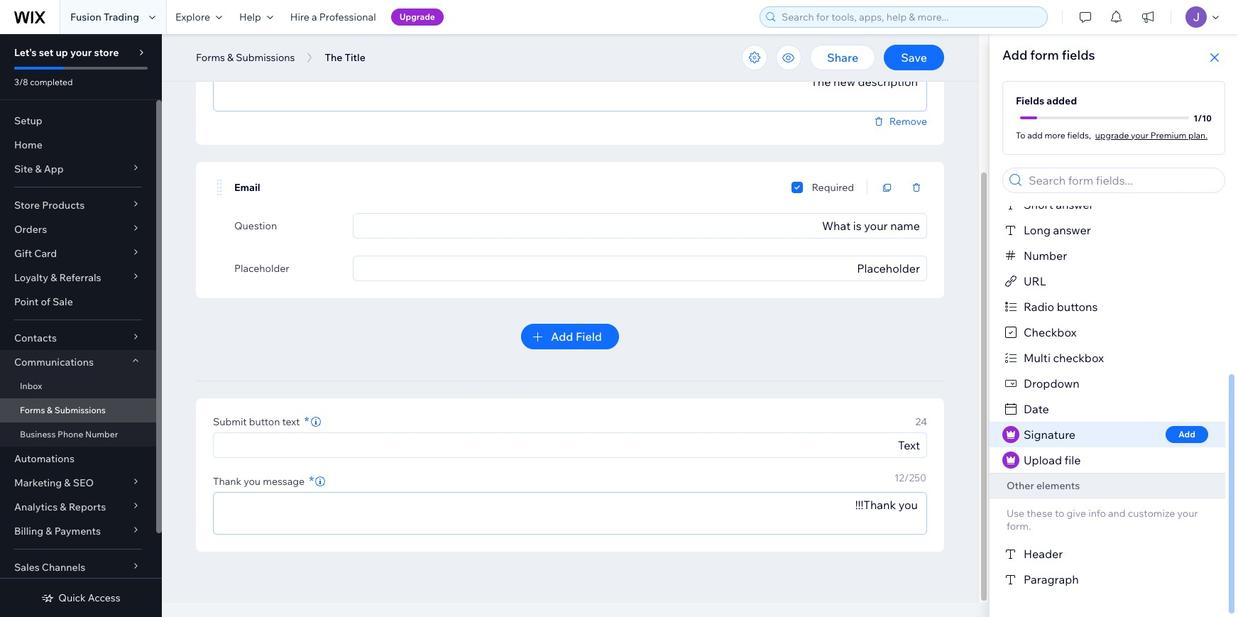Task type: locate. For each thing, give the bounding box(es) containing it.
2 vertical spatial your
[[1178, 507, 1199, 520]]

1 vertical spatial *
[[309, 473, 314, 489]]

of
[[41, 295, 50, 308]]

submit button text *
[[213, 413, 309, 430]]

multi checkbox
[[1024, 351, 1104, 365]]

reports
[[69, 501, 106, 513]]

0 vertical spatial add
[[1003, 47, 1028, 63]]

* right the message
[[309, 473, 314, 489]]

point of sale link
[[0, 290, 156, 314]]

upload
[[1024, 453, 1062, 467]]

0 horizontal spatial forms & submissions
[[20, 405, 106, 415]]

add inside button
[[551, 330, 573, 344]]

automations link
[[0, 447, 156, 471]]

long answer
[[1024, 223, 1091, 237]]

orders button
[[0, 217, 156, 241]]

& inside popup button
[[35, 163, 42, 175]]

use
[[1007, 507, 1025, 520]]

forms & submissions inside 'sidebar' element
[[20, 405, 106, 415]]

0 vertical spatial /
[[898, 48, 903, 61]]

paragraph
[[1024, 572, 1079, 587]]

1 vertical spatial forms & submissions
[[20, 405, 106, 415]]

/ for 19
[[898, 48, 903, 61]]

submissions inside button
[[236, 51, 295, 64]]

title
[[345, 51, 366, 64]]

/ for 1
[[1198, 113, 1203, 123]]

0 vertical spatial *
[[304, 413, 309, 430]]

add
[[1003, 47, 1028, 63], [551, 330, 573, 344], [1179, 429, 1196, 440]]

add field button
[[521, 324, 619, 349]]

24
[[916, 415, 928, 428]]

0 vertical spatial your
[[70, 46, 92, 59]]

set
[[39, 46, 54, 59]]

1
[[1194, 113, 1198, 123]]

1000
[[903, 48, 927, 61]]

file
[[1065, 453, 1081, 467]]

submissions down the inbox link
[[54, 405, 106, 415]]

answer for long answer
[[1054, 223, 1091, 237]]

0 horizontal spatial your
[[70, 46, 92, 59]]

help button
[[231, 0, 282, 34]]

& inside button
[[227, 51, 234, 64]]

& inside popup button
[[60, 501, 66, 513]]

sales
[[14, 561, 40, 574]]

& right billing
[[46, 525, 52, 538]]

fields
[[1016, 94, 1045, 107]]

1 horizontal spatial your
[[1131, 130, 1149, 140]]

2 vertical spatial /
[[905, 472, 909, 484]]

12 / 250
[[895, 472, 927, 484]]

plan.
[[1189, 130, 1208, 140]]

referrals
[[59, 271, 101, 284]]

12
[[895, 472, 905, 484]]

to
[[1055, 507, 1065, 520]]

& right site
[[35, 163, 42, 175]]

your right up
[[70, 46, 92, 59]]

& right 'loyalty'
[[51, 271, 57, 284]]

business phone number
[[20, 429, 118, 440]]

sales channels button
[[0, 555, 156, 580]]

forms & submissions up business phone number
[[20, 405, 106, 415]]

share
[[827, 50, 859, 65]]

checkbox
[[1054, 351, 1104, 365]]

submissions inside 'sidebar' element
[[54, 405, 106, 415]]

0 vertical spatial answer
[[1056, 197, 1094, 212]]

submissions down help button
[[236, 51, 295, 64]]

let's set up your store
[[14, 46, 119, 59]]

marketing & seo button
[[0, 471, 156, 495]]

None checkbox
[[792, 179, 804, 196]]

upgrade
[[400, 11, 435, 22]]

upgrade button
[[391, 9, 444, 26]]

premium
[[1151, 130, 1187, 140]]

forms inside button
[[196, 51, 225, 64]]

orders
[[14, 223, 47, 236]]

site & app button
[[0, 157, 156, 181]]

your right the "upgrade"
[[1131, 130, 1149, 140]]

fusion trading
[[70, 11, 139, 23]]

1 vertical spatial submissions
[[54, 405, 106, 415]]

1 horizontal spatial /
[[905, 472, 909, 484]]

quick
[[58, 592, 86, 604]]

date
[[1024, 402, 1049, 416]]

trading
[[104, 11, 139, 23]]

& up business
[[47, 405, 53, 415]]

the title button
[[318, 47, 373, 68]]

1 vertical spatial forms
[[20, 405, 45, 415]]

1 horizontal spatial submissions
[[236, 51, 295, 64]]

answer down "short answer"
[[1054, 223, 1091, 237]]

forms inside 'sidebar' element
[[20, 405, 45, 415]]

forms & submissions for the forms & submissions link
[[20, 405, 106, 415]]

number down long
[[1024, 249, 1068, 263]]

gift card
[[14, 247, 57, 260]]

channels
[[42, 561, 85, 574]]

setup
[[14, 114, 42, 127]]

& inside popup button
[[46, 525, 52, 538]]

1 vertical spatial /
[[1198, 113, 1203, 123]]

communications
[[14, 356, 94, 369]]

0 horizontal spatial forms
[[20, 405, 45, 415]]

let's
[[14, 46, 37, 59]]

0 vertical spatial submissions
[[236, 51, 295, 64]]

number right phone
[[85, 429, 118, 440]]

submissions
[[236, 51, 295, 64], [54, 405, 106, 415]]

more
[[1045, 130, 1066, 140]]

forms down 'inbox'
[[20, 405, 45, 415]]

loyalty & referrals
[[14, 271, 101, 284]]

customize
[[1128, 507, 1176, 520]]

1 horizontal spatial forms & submissions
[[196, 51, 295, 64]]

0 horizontal spatial submissions
[[54, 405, 106, 415]]

2 horizontal spatial your
[[1178, 507, 1199, 520]]

& left description
[[227, 51, 234, 64]]

& for analytics & reports popup button
[[60, 501, 66, 513]]

2 vertical spatial add
[[1179, 429, 1196, 440]]

1 vertical spatial your
[[1131, 130, 1149, 140]]

/
[[898, 48, 903, 61], [1198, 113, 1203, 123], [905, 472, 909, 484]]

point of sale
[[14, 295, 73, 308]]

& for the billing & payments popup button on the left bottom
[[46, 525, 52, 538]]

header
[[1024, 547, 1063, 561]]

1 horizontal spatial number
[[1024, 249, 1068, 263]]

0 vertical spatial number
[[1024, 249, 1068, 263]]

thank you message *
[[213, 473, 314, 489]]

home
[[14, 138, 42, 151]]

store
[[14, 199, 40, 212]]

2 horizontal spatial add
[[1179, 429, 1196, 440]]

multi
[[1024, 351, 1051, 365]]

contacts button
[[0, 326, 156, 350]]

forms for the forms & submissions link
[[20, 405, 45, 415]]

quick access
[[58, 592, 120, 604]]

up
[[56, 46, 68, 59]]

explore
[[175, 11, 210, 23]]

your right customize
[[1178, 507, 1199, 520]]

short
[[1024, 197, 1054, 212]]

form description
[[213, 52, 292, 65]]

forms & submissions inside forms & submissions button
[[196, 51, 295, 64]]

forms down the explore
[[196, 51, 225, 64]]

forms & submissions down help
[[196, 51, 295, 64]]

these
[[1027, 507, 1053, 520]]

0 horizontal spatial number
[[85, 429, 118, 440]]

1 vertical spatial add
[[551, 330, 573, 344]]

0 horizontal spatial add
[[551, 330, 573, 344]]

gift
[[14, 247, 32, 260]]

19
[[888, 48, 898, 61]]

2 horizontal spatial /
[[1198, 113, 1203, 123]]

0 vertical spatial forms
[[196, 51, 225, 64]]

1 vertical spatial answer
[[1054, 223, 1091, 237]]

loyalty & referrals button
[[0, 266, 156, 290]]

add for add form fields
[[1003, 47, 1028, 63]]

Add a short description... text field
[[214, 70, 927, 111]]

forms & submissions link
[[0, 398, 156, 423]]

contacts
[[14, 332, 57, 344]]

0 horizontal spatial /
[[898, 48, 903, 61]]

1 horizontal spatial add
[[1003, 47, 1028, 63]]

& for "loyalty & referrals" dropdown button
[[51, 271, 57, 284]]

add field
[[551, 330, 602, 344]]

1 / 10
[[1194, 113, 1212, 123]]

1 vertical spatial number
[[85, 429, 118, 440]]

0 vertical spatial forms & submissions
[[196, 51, 295, 64]]

1 horizontal spatial forms
[[196, 51, 225, 64]]

& left seo
[[64, 477, 71, 489]]

3/8
[[14, 77, 28, 87]]

& left reports
[[60, 501, 66, 513]]

give
[[1067, 507, 1087, 520]]

answer up long answer
[[1056, 197, 1094, 212]]

upgrade your premium plan. button
[[1096, 129, 1208, 141]]

* right text
[[304, 413, 309, 430]]



Task type: describe. For each thing, give the bounding box(es) containing it.
form
[[213, 52, 237, 65]]

add for add field
[[551, 330, 573, 344]]

message
[[263, 475, 305, 488]]

19 / 1000
[[888, 48, 927, 61]]

* for thank you message *
[[309, 473, 314, 489]]

Search form fields... field
[[1025, 168, 1221, 192]]

submit
[[213, 415, 247, 428]]

save
[[901, 50, 928, 65]]

marketing
[[14, 477, 62, 489]]

url
[[1024, 274, 1047, 288]]

number inside business phone number link
[[85, 429, 118, 440]]

your inside use these to give info and customize your form.
[[1178, 507, 1199, 520]]

gift card button
[[0, 241, 156, 266]]

professional
[[319, 11, 376, 23]]

forms & submissions button
[[189, 47, 302, 68]]

home link
[[0, 133, 156, 157]]

store products
[[14, 199, 85, 212]]

add inside button
[[1179, 429, 1196, 440]]

fields
[[1062, 47, 1096, 63]]

phone
[[58, 429, 83, 440]]

Type your question here... field
[[358, 214, 923, 238]]

& for marketing & seo dropdown button
[[64, 477, 71, 489]]

add
[[1028, 130, 1043, 140]]

sidebar element
[[0, 34, 162, 617]]

analytics
[[14, 501, 58, 513]]

Add placeholder text… field
[[358, 256, 923, 281]]

hire a professional link
[[282, 0, 385, 34]]

access
[[88, 592, 120, 604]]

dropdown
[[1024, 376, 1080, 391]]

share button
[[810, 45, 876, 70]]

forms for forms & submissions button
[[196, 51, 225, 64]]

business phone number link
[[0, 423, 156, 447]]

fusion
[[70, 11, 101, 23]]

& for the forms & submissions link
[[47, 405, 53, 415]]

automations
[[14, 452, 75, 465]]

info
[[1089, 507, 1106, 520]]

fields,
[[1068, 130, 1091, 140]]

& for site & app popup button
[[35, 163, 42, 175]]

point
[[14, 295, 39, 308]]

your inside 'sidebar' element
[[70, 46, 92, 59]]

completed
[[30, 77, 73, 87]]

submissions for the forms & submissions link
[[54, 405, 106, 415]]

added
[[1047, 94, 1078, 107]]

marketing & seo
[[14, 477, 94, 489]]

hire
[[290, 11, 310, 23]]

add form fields
[[1003, 47, 1096, 63]]

email
[[234, 181, 260, 194]]

/ for 12
[[905, 472, 909, 484]]

payments
[[54, 525, 101, 538]]

hire a professional
[[290, 11, 376, 23]]

inbox
[[20, 381, 42, 391]]

& for forms & submissions button
[[227, 51, 234, 64]]

site
[[14, 163, 33, 175]]

card
[[34, 247, 57, 260]]

upgrade
[[1096, 130, 1130, 140]]

submissions for forms & submissions button
[[236, 51, 295, 64]]

to
[[1016, 130, 1026, 140]]

products
[[42, 199, 85, 212]]

you
[[244, 475, 261, 488]]

answer for short answer
[[1056, 197, 1094, 212]]

required
[[812, 181, 854, 194]]

help
[[239, 11, 261, 23]]

fields added
[[1016, 94, 1078, 107]]

description
[[239, 52, 292, 65]]

communications button
[[0, 350, 156, 374]]

question
[[234, 219, 277, 232]]

site & app
[[14, 163, 64, 175]]

analytics & reports
[[14, 501, 106, 513]]

* for submit button text *
[[304, 413, 309, 430]]

remove button
[[873, 115, 928, 128]]

radio buttons
[[1024, 300, 1098, 314]]

store products button
[[0, 193, 156, 217]]

signature
[[1024, 428, 1076, 442]]

placeholder
[[234, 262, 289, 275]]

Search for tools, apps, help & more... field
[[778, 7, 1043, 27]]

form.
[[1007, 520, 1032, 533]]

other
[[1007, 479, 1035, 492]]

10
[[1203, 113, 1212, 123]]

e.g., Thanks for submitting! text field
[[214, 493, 927, 534]]

long
[[1024, 223, 1051, 237]]

loyalty
[[14, 271, 48, 284]]

analytics & reports button
[[0, 495, 156, 519]]

billing & payments button
[[0, 519, 156, 543]]

store
[[94, 46, 119, 59]]

app
[[44, 163, 64, 175]]

forms & submissions for forms & submissions button
[[196, 51, 295, 64]]

remove
[[890, 115, 928, 128]]

3/8 completed
[[14, 77, 73, 87]]

e.g., Submit field
[[218, 433, 923, 457]]



Task type: vqa. For each thing, say whether or not it's contained in the screenshot.
"ADD FORM FIELDS"
yes



